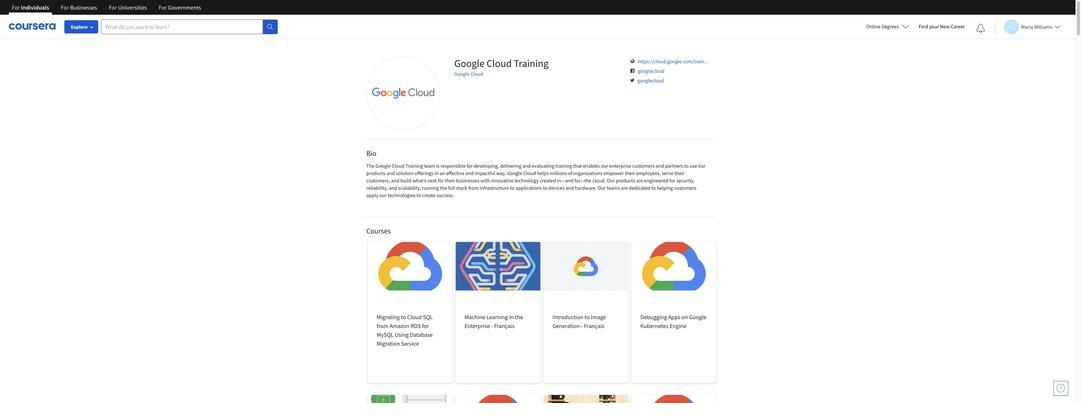 Task type: describe. For each thing, give the bounding box(es) containing it.
teams
[[607, 185, 620, 191]]

2 horizontal spatial our
[[698, 163, 706, 169]]

0 horizontal spatial products
[[366, 170, 386, 177]]

sql
[[423, 313, 433, 321]]

for down serve
[[669, 177, 675, 184]]

the google cloud training team is responsible for developing, delivering and evaluating training that enables our enterprise customers and partners to use our products and solution offerings in an effective and impactful way. google cloud helps millions of organizations empower their employees, serve their customers, and build what's next for their businesses with innovative technology created in—and for—the cloud. our products are engineered for security, reliability, and scalability, running the full stack from infrastructure to applications to devices and hardware. our teams are dedicated to helping customers apply our technologies to create success.
[[366, 163, 706, 199]]

1 horizontal spatial their
[[625, 170, 635, 177]]

google cloud link
[[454, 71, 483, 77]]

helping
[[657, 185, 673, 191]]

1 horizontal spatial our
[[601, 163, 608, 169]]

responsible
[[441, 163, 466, 169]]

training inside the google cloud training team is responsible for developing, delivering and evaluating training that enables our enterprise customers and partners to use our products and solution offerings in an effective and impactful way. google cloud helps millions of organizations empower their employees, serve their customers, and build what's next for their businesses with innovative technology created in—and for—the cloud. our products are engineered for security, reliability, and scalability, running the full stack from infrastructure to applications to devices and hardware. our teams are dedicated to helping customers apply our technologies to create success.
[[406, 163, 423, 169]]

for governments
[[159, 4, 201, 11]]

googlecloud for googlecloud link to the bottom
[[638, 77, 664, 84]]

What do you want to learn? text field
[[101, 19, 263, 34]]

to down created
[[543, 185, 547, 191]]

image
[[591, 313, 606, 321]]

machine
[[465, 313, 485, 321]]

help center image
[[1056, 384, 1065, 393]]

using
[[395, 331, 409, 338]]

of
[[568, 170, 572, 177]]

1 horizontal spatial products
[[616, 177, 635, 184]]

created
[[540, 177, 556, 184]]

customers,
[[366, 177, 390, 184]]

debugging apps on google kubernetes engine
[[640, 313, 707, 330]]

googlecloud for the topmost googlecloud link
[[638, 68, 665, 74]]

0 vertical spatial googlecloud link
[[638, 68, 665, 74]]

next
[[427, 177, 437, 184]]

in inside "machine learning in the enterprise - français"
[[509, 313, 514, 321]]

effective
[[446, 170, 464, 177]]

courses
[[366, 226, 391, 235]]

rds
[[411, 322, 421, 330]]

for for businesses
[[61, 4, 69, 11]]

career
[[951, 23, 965, 30]]

machine learning in the enterprise - français
[[465, 313, 523, 330]]

security,
[[676, 177, 695, 184]]

and down the 'in—and'
[[566, 185, 574, 191]]

online
[[866, 23, 881, 30]]

with
[[481, 177, 490, 184]]

for down an
[[438, 177, 444, 184]]

migrating to cloud sql from amazon rds for mysql using database migration service
[[377, 313, 433, 347]]

mysql
[[377, 331, 394, 338]]

businesses
[[456, 177, 479, 184]]

2 horizontal spatial their
[[674, 170, 685, 177]]

engineered
[[644, 177, 668, 184]]

delivering
[[500, 163, 521, 169]]

cloud inside migrating to cloud sql from amazon rds for mysql using database migration service
[[407, 313, 422, 321]]

kubernetes
[[640, 322, 669, 330]]

use
[[690, 163, 697, 169]]

engine
[[670, 322, 687, 330]]

evaluating
[[532, 163, 554, 169]]

infrastructure
[[480, 185, 509, 191]]

coursera image
[[9, 21, 56, 32]]

for individuals
[[12, 4, 49, 11]]

millions
[[550, 170, 567, 177]]

for businesses
[[61, 4, 97, 11]]

maria
[[1021, 23, 1033, 30]]

and left build
[[391, 177, 399, 184]]

in—and
[[557, 177, 573, 184]]

technology
[[515, 177, 539, 184]]

database
[[410, 331, 433, 338]]

1 vertical spatial our
[[598, 185, 606, 191]]

helps
[[537, 170, 549, 177]]

from inside migrating to cloud sql from amazon rds for mysql using database migration service
[[377, 322, 388, 330]]

scalability,
[[398, 185, 421, 191]]

organizations
[[573, 170, 602, 177]]

full
[[448, 185, 455, 191]]

impactful
[[475, 170, 495, 177]]

migrating to cloud sql from amazon rds for mysql using database migration service link
[[368, 242, 452, 383]]

devices
[[548, 185, 565, 191]]

for up businesses
[[467, 163, 473, 169]]

and up serve
[[656, 163, 664, 169]]

introduction
[[553, 313, 583, 321]]

profile image
[[366, 57, 440, 130]]

enterprise
[[609, 163, 631, 169]]

employees,
[[636, 170, 661, 177]]

enterprise
[[465, 322, 490, 330]]

that
[[573, 163, 582, 169]]

debugging
[[640, 313, 667, 321]]

dedicated
[[629, 185, 650, 191]]

for inside migrating to cloud sql from amazon rds for mysql using database migration service
[[422, 322, 429, 330]]

team
[[424, 163, 435, 169]]

for universities
[[109, 4, 147, 11]]

the inside "machine learning in the enterprise - français"
[[515, 313, 523, 321]]

an
[[440, 170, 445, 177]]

0 vertical spatial are
[[636, 177, 643, 184]]



Task type: locate. For each thing, give the bounding box(es) containing it.
in inside the google cloud training team is responsible for developing, delivering and evaluating training that enables our enterprise customers and partners to use our products and solution offerings in an effective and impactful way. google cloud helps millions of organizations empower their employees, serve their customers, and build what's next for their businesses with innovative technology created in—and for—the cloud. our products are engineered for security, reliability, and scalability, running the full stack from infrastructure to applications to devices and hardware. our teams are dedicated to helping customers apply our technologies to create success.
[[435, 170, 439, 177]]

2 - from the left
[[581, 322, 583, 330]]

the up the success.
[[440, 185, 447, 191]]

on
[[682, 313, 688, 321]]

1 vertical spatial googlecloud link
[[638, 77, 664, 84]]

- right generation
[[581, 322, 583, 330]]

running
[[422, 185, 439, 191]]

googlecloud link
[[638, 68, 665, 74], [638, 77, 664, 84]]

for for universities
[[109, 4, 117, 11]]

apps
[[668, 313, 680, 321]]

- inside "machine learning in the enterprise - français"
[[491, 322, 493, 330]]

governments
[[168, 4, 201, 11]]

1 horizontal spatial are
[[636, 177, 643, 184]]

for left governments
[[159, 4, 167, 11]]

our up empower
[[601, 163, 608, 169]]

0 vertical spatial googlecloud
[[638, 68, 665, 74]]

the
[[366, 163, 374, 169]]

applications
[[515, 185, 542, 191]]

build
[[400, 177, 411, 184]]

4 for from the left
[[159, 4, 167, 11]]

businesses
[[70, 4, 97, 11]]

0 vertical spatial training
[[514, 57, 549, 70]]

find your new career link
[[915, 22, 969, 31]]

in left an
[[435, 170, 439, 177]]

the inside the google cloud training team is responsible for developing, delivering and evaluating training that enables our enterprise customers and partners to use our products and solution offerings in an effective and impactful way. google cloud helps millions of organizations empower their employees, serve their customers, and build what's next for their businesses with innovative technology created in—and for—the cloud. our products are engineered for security, reliability, and scalability, running the full stack from infrastructure to applications to devices and hardware. our teams are dedicated to helping customers apply our technologies to create success.
[[440, 185, 447, 191]]

0 horizontal spatial from
[[377, 322, 388, 330]]

explore button
[[64, 20, 98, 33]]

generation
[[553, 322, 580, 330]]

3 for from the left
[[109, 4, 117, 11]]

for left "businesses" at left
[[61, 4, 69, 11]]

None search field
[[101, 19, 278, 34]]

to left "image"
[[585, 313, 590, 321]]

maria williams
[[1021, 23, 1052, 30]]

service
[[401, 340, 419, 347]]

google
[[454, 57, 485, 70], [454, 71, 470, 77], [376, 163, 391, 169], [507, 170, 522, 177], [689, 313, 707, 321]]

their
[[625, 170, 635, 177], [674, 170, 685, 177], [445, 177, 455, 184]]

the right learning
[[515, 313, 523, 321]]

your
[[929, 23, 939, 30]]

training
[[514, 57, 549, 70], [406, 163, 423, 169]]

1 horizontal spatial from
[[468, 185, 479, 191]]

customers
[[632, 163, 655, 169], [674, 185, 696, 191]]

0 vertical spatial in
[[435, 170, 439, 177]]

solution
[[396, 170, 414, 177]]

and up technologies
[[389, 185, 397, 191]]

0 horizontal spatial -
[[491, 322, 493, 330]]

https://cloud.google.com/training/
[[638, 58, 713, 65]]

français inside introduction to image generation - français
[[584, 322, 604, 330]]

1 horizontal spatial customers
[[674, 185, 696, 191]]

from up mysql
[[377, 322, 388, 330]]

to inside migrating to cloud sql from amazon rds for mysql using database migration service
[[401, 313, 406, 321]]

0 vertical spatial our
[[607, 177, 615, 184]]

1 vertical spatial are
[[621, 185, 628, 191]]

for left individuals
[[12, 4, 20, 11]]

1 horizontal spatial training
[[514, 57, 549, 70]]

customers down security,
[[674, 185, 696, 191]]

1 vertical spatial the
[[515, 313, 523, 321]]

universities
[[118, 4, 147, 11]]

and up businesses
[[465, 170, 474, 177]]

1 horizontal spatial français
[[584, 322, 604, 330]]

is
[[436, 163, 440, 169]]

our down reliability,
[[379, 192, 387, 199]]

to down innovative
[[510, 185, 514, 191]]

in right learning
[[509, 313, 514, 321]]

for for individuals
[[12, 4, 20, 11]]

online degrees button
[[861, 18, 915, 35]]

0 horizontal spatial are
[[621, 185, 628, 191]]

to inside introduction to image generation - français
[[585, 313, 590, 321]]

innovative
[[491, 177, 513, 184]]

- inside introduction to image generation - français
[[581, 322, 583, 330]]

reliability,
[[366, 185, 388, 191]]

customers up the employees,
[[632, 163, 655, 169]]

their down partners
[[674, 170, 685, 177]]

offerings
[[415, 170, 433, 177]]

their up full
[[445, 177, 455, 184]]

individuals
[[21, 4, 49, 11]]

products down empower
[[616, 177, 635, 184]]

migrating
[[377, 313, 400, 321]]

français inside "machine learning in the enterprise - français"
[[494, 322, 514, 330]]

developing,
[[474, 163, 499, 169]]

to down engineered
[[651, 185, 656, 191]]

introduction to image generation - français
[[553, 313, 606, 330]]

0 vertical spatial from
[[468, 185, 479, 191]]

0 horizontal spatial our
[[379, 192, 387, 199]]

1 vertical spatial customers
[[674, 185, 696, 191]]

1 vertical spatial googlecloud
[[638, 77, 664, 84]]

from inside the google cloud training team is responsible for developing, delivering and evaluating training that enables our enterprise customers and partners to use our products and solution offerings in an effective and impactful way. google cloud helps millions of organizations empower their employees, serve their customers, and build what's next for their businesses with innovative technology created in—and for—the cloud. our products are engineered for security, reliability, and scalability, running the full stack from infrastructure to applications to devices and hardware. our teams are dedicated to helping customers apply our technologies to create success.
[[468, 185, 479, 191]]

0 horizontal spatial customers
[[632, 163, 655, 169]]

https://cloud.google.com/training/ link
[[638, 58, 713, 65]]

1 horizontal spatial in
[[509, 313, 514, 321]]

for—the
[[574, 177, 591, 184]]

français down learning
[[494, 322, 514, 330]]

apply
[[366, 192, 378, 199]]

our right use
[[698, 163, 706, 169]]

in
[[435, 170, 439, 177], [509, 313, 514, 321]]

for left universities
[[109, 4, 117, 11]]

and left solution
[[387, 170, 395, 177]]

enables
[[583, 163, 600, 169]]

partners
[[665, 163, 683, 169]]

for down sql
[[422, 322, 429, 330]]

1 for from the left
[[12, 4, 20, 11]]

stack
[[456, 185, 467, 191]]

technologies
[[388, 192, 416, 199]]

products
[[366, 170, 386, 177], [616, 177, 635, 184]]

to up amazon
[[401, 313, 406, 321]]

bio
[[366, 149, 376, 158]]

- down learning
[[491, 322, 493, 330]]

hardware.
[[575, 185, 597, 191]]

1 vertical spatial from
[[377, 322, 388, 330]]

from
[[468, 185, 479, 191], [377, 322, 388, 330]]

français
[[494, 322, 514, 330], [584, 322, 604, 330]]

for for governments
[[159, 4, 167, 11]]

banner navigation
[[6, 0, 207, 20]]

0 horizontal spatial our
[[598, 185, 606, 191]]

introduction to image generation - français link
[[544, 242, 628, 383]]

google inside 'debugging apps on google kubernetes engine'
[[689, 313, 707, 321]]

2 français from the left
[[584, 322, 604, 330]]

1 horizontal spatial the
[[515, 313, 523, 321]]

0 horizontal spatial their
[[445, 177, 455, 184]]

cloud.
[[592, 177, 606, 184]]

to
[[684, 163, 689, 169], [510, 185, 514, 191], [543, 185, 547, 191], [651, 185, 656, 191], [417, 192, 421, 199], [401, 313, 406, 321], [585, 313, 590, 321]]

their down enterprise
[[625, 170, 635, 177]]

0 vertical spatial products
[[366, 170, 386, 177]]

williams
[[1034, 23, 1052, 30]]

1 horizontal spatial our
[[607, 177, 615, 184]]

cloud
[[487, 57, 512, 70], [471, 71, 483, 77], [392, 163, 404, 169], [523, 170, 536, 177], [407, 313, 422, 321]]

1 vertical spatial in
[[509, 313, 514, 321]]

0 horizontal spatial training
[[406, 163, 423, 169]]

show notifications image
[[976, 24, 985, 33]]

0 vertical spatial customers
[[632, 163, 655, 169]]

degrees
[[882, 23, 899, 30]]

online degrees
[[866, 23, 899, 30]]

to left use
[[684, 163, 689, 169]]

0 horizontal spatial in
[[435, 170, 439, 177]]

0 horizontal spatial français
[[494, 322, 514, 330]]

and up technology
[[522, 163, 531, 169]]

0 horizontal spatial the
[[440, 185, 447, 191]]

google cloud training google cloud
[[454, 57, 549, 77]]

amazon
[[390, 322, 410, 330]]

new
[[940, 23, 950, 30]]

training inside google cloud training google cloud
[[514, 57, 549, 70]]

products up customers,
[[366, 170, 386, 177]]

0 vertical spatial the
[[440, 185, 447, 191]]

français down "image"
[[584, 322, 604, 330]]

2 for from the left
[[61, 4, 69, 11]]

create
[[422, 192, 435, 199]]

1 - from the left
[[491, 322, 493, 330]]

are up dedicated
[[636, 177, 643, 184]]

are right teams
[[621, 185, 628, 191]]

are
[[636, 177, 643, 184], [621, 185, 628, 191]]

-
[[491, 322, 493, 330], [581, 322, 583, 330]]

1 vertical spatial training
[[406, 163, 423, 169]]

from down businesses
[[468, 185, 479, 191]]

1 horizontal spatial -
[[581, 322, 583, 330]]

empower
[[603, 170, 624, 177]]

for
[[467, 163, 473, 169], [438, 177, 444, 184], [669, 177, 675, 184], [422, 322, 429, 330]]

1 français from the left
[[494, 322, 514, 330]]

for
[[12, 4, 20, 11], [61, 4, 69, 11], [109, 4, 117, 11], [159, 4, 167, 11]]

find
[[919, 23, 928, 30]]

our down cloud.
[[598, 185, 606, 191]]

migration
[[377, 340, 400, 347]]

our up teams
[[607, 177, 615, 184]]

find your new career
[[919, 23, 965, 30]]

to left create
[[417, 192, 421, 199]]

1 vertical spatial products
[[616, 177, 635, 184]]

debugging apps on google kubernetes engine link
[[632, 242, 716, 383]]

explore
[[71, 24, 88, 30]]

what's
[[413, 177, 426, 184]]

machine learning in the enterprise - français link
[[456, 242, 540, 383]]



Task type: vqa. For each thing, say whether or not it's contained in the screenshot.
middle "our"
yes



